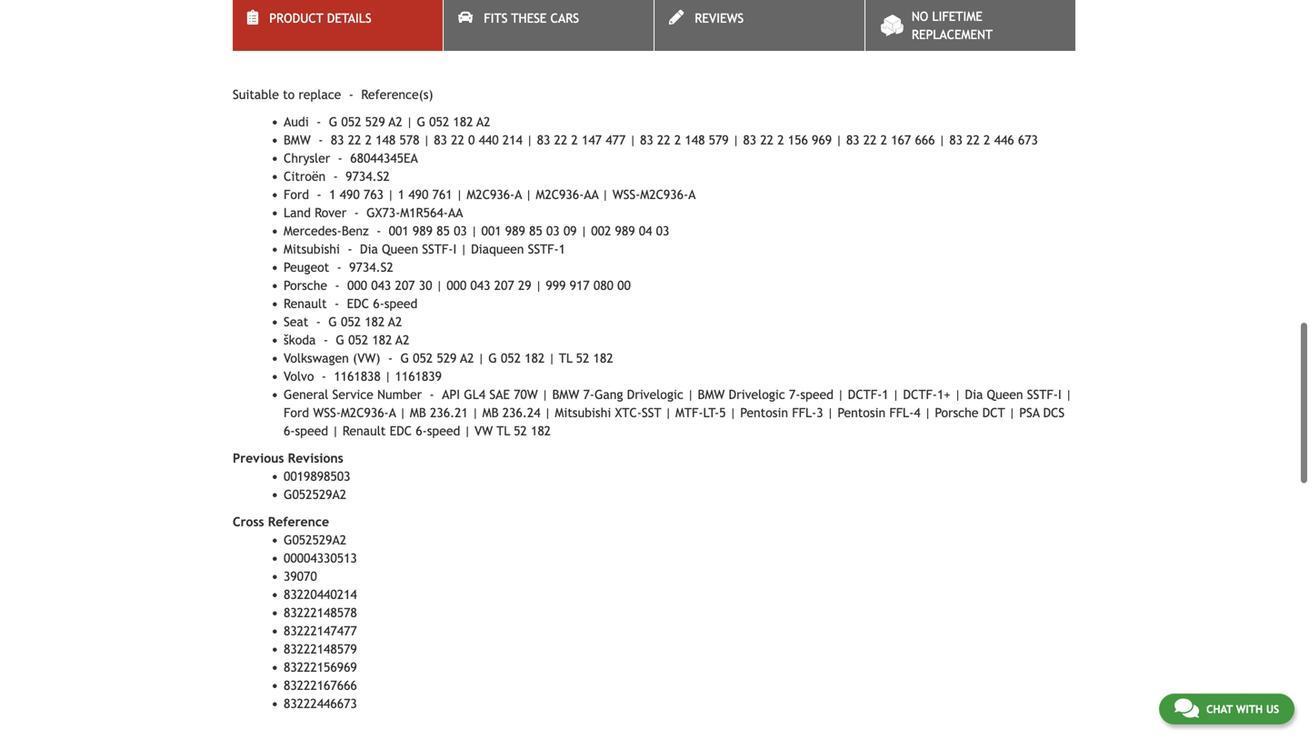 Task type: vqa. For each thing, say whether or not it's contained in the screenshot.
4th 22 from right
yes



Task type: locate. For each thing, give the bounding box(es) containing it.
1 horizontal spatial pentosin
[[838, 406, 886, 420]]

filling down use at the top left
[[551, 15, 584, 29]]

529 down reference(s)
[[365, 115, 385, 129]]

2 horizontal spatial 03
[[656, 224, 670, 238]]

03 right 04
[[656, 224, 670, 238]]

0 horizontal spatial 043
[[371, 278, 391, 293]]

2 148 from the left
[[685, 133, 705, 147]]

001
[[481, 224, 502, 238]]

579
[[709, 133, 729, 147]]

1 g052529a2 from the top
[[284, 488, 347, 502]]

0 vertical spatial g052529a2
[[284, 488, 347, 502]]

speed up the 3
[[800, 388, 834, 402]]

0 horizontal spatial mb
[[410, 406, 426, 420]]

queen up the dct
[[987, 388, 1023, 402]]

makes
[[669, 0, 705, 11]]

989 left 04
[[615, 224, 635, 238]]

529 up "1161839"
[[437, 351, 457, 366]]

sstf- up dcs
[[1027, 388, 1058, 402]]

aa
[[584, 187, 599, 202], [448, 206, 463, 220]]

wss- down general
[[313, 406, 341, 420]]

1 horizontal spatial 7-
[[789, 388, 801, 402]]

1 horizontal spatial 03
[[546, 224, 560, 238]]

with
[[1236, 703, 1263, 716]]

replacement
[[912, 27, 993, 42]]

aa down 761
[[448, 206, 463, 220]]

1 horizontal spatial 043
[[470, 278, 491, 293]]

1 horizontal spatial 207
[[494, 278, 514, 293]]

pentosin right 5
[[740, 406, 788, 420]]

dcs
[[1043, 406, 1065, 420]]

0 horizontal spatial 1
[[398, 187, 405, 202]]

22 down suitable to replace  -  reference(s)
[[348, 133, 361, 147]]

1 horizontal spatial 85
[[529, 224, 543, 238]]

529
[[365, 115, 385, 129], [437, 351, 457, 366]]

g up sae
[[488, 351, 497, 366]]

2 horizontal spatial a
[[688, 187, 696, 202]]

the up make
[[533, 0, 552, 11]]

1 7- from the left
[[583, 388, 595, 402]]

filling
[[551, 15, 584, 29], [1024, 15, 1057, 29]]

0 horizontal spatial 03
[[454, 224, 467, 238]]

1 22 from the left
[[348, 133, 361, 147]]

2 left 156
[[778, 133, 784, 147]]

1 vertical spatial g
[[488, 351, 497, 366]]

22 left 446
[[967, 133, 980, 147]]

2 filling from the left
[[1024, 15, 1057, 29]]

pentosin
[[740, 406, 788, 420], [838, 406, 886, 420]]

g
[[417, 115, 426, 129], [488, 351, 497, 366]]

0 horizontal spatial 148
[[376, 133, 396, 147]]

2 drivelogic from the left
[[729, 388, 785, 402]]

03
[[454, 224, 467, 238], [546, 224, 560, 238], [656, 224, 670, 238]]

0 horizontal spatial g
[[417, 115, 426, 129]]

dctf- left 1+
[[848, 388, 882, 402]]

the clear labelling of the products through the use of color-coding makes their identification simple. special recessed grips on the recyclable, leak-proof pe plastic bottles make filling noticeably easier. viewing strips also provide information about the current filling level at all times.
[[284, 0, 1057, 47]]

85
[[437, 224, 450, 238], [529, 224, 543, 238]]

03 left the 001 at the left top
[[454, 224, 467, 238]]

mercedes-
[[284, 224, 342, 238]]

0 horizontal spatial 85
[[437, 224, 450, 238]]

1 pentosin from the left
[[740, 406, 788, 420]]

1 down "09" on the top left of page
[[559, 242, 566, 257]]

a
[[515, 187, 522, 202], [688, 187, 696, 202], [389, 406, 396, 420]]

2 g052529a2 from the top
[[284, 533, 347, 548]]

0 vertical spatial g
[[417, 115, 426, 129]]

mb
[[410, 406, 426, 420], [483, 406, 499, 420]]

7 22 from the left
[[967, 133, 980, 147]]

g052529a2 inside previous revisions 0019898503 g052529a2
[[284, 488, 347, 502]]

1 horizontal spatial 490
[[409, 187, 429, 202]]

969
[[812, 133, 832, 147]]

i
[[453, 242, 457, 257], [1058, 388, 1062, 402]]

0 horizontal spatial pentosin
[[740, 406, 788, 420]]

leak-
[[351, 15, 380, 29]]

0 vertical spatial 529
[[365, 115, 385, 129]]

the up pe
[[409, 0, 428, 11]]

1
[[398, 187, 405, 202], [559, 242, 566, 257], [882, 388, 889, 402]]

1 vertical spatial 529
[[437, 351, 457, 366]]

2 22 from the left
[[451, 133, 464, 147]]

|
[[406, 115, 413, 129], [423, 133, 430, 147], [527, 133, 533, 147], [630, 133, 636, 147], [733, 133, 739, 147], [836, 133, 843, 147], [939, 133, 946, 147], [388, 187, 394, 202], [456, 187, 463, 202], [525, 187, 532, 202], [602, 187, 609, 202], [471, 224, 478, 238], [581, 224, 587, 238], [461, 242, 467, 257], [436, 278, 443, 293], [535, 278, 542, 293], [478, 351, 485, 366], [549, 351, 555, 366], [385, 369, 391, 384], [542, 388, 549, 402], [687, 388, 694, 402], [838, 388, 844, 402], [893, 388, 899, 402], [955, 388, 961, 402], [1066, 388, 1072, 402], [400, 406, 406, 420], [472, 406, 479, 420], [544, 406, 551, 420], [665, 406, 672, 420], [730, 406, 737, 420], [827, 406, 834, 420], [925, 406, 931, 420], [1009, 406, 1016, 420], [332, 424, 339, 438], [464, 424, 471, 438]]

g052529a2 up "00004330513"
[[284, 533, 347, 548]]

0 horizontal spatial 207
[[395, 278, 415, 293]]

of up proof on the left top of the page
[[394, 0, 406, 11]]

1 horizontal spatial filling
[[1024, 15, 1057, 29]]

i up dcs
[[1058, 388, 1062, 402]]

0 horizontal spatial 490
[[340, 187, 360, 202]]

0 horizontal spatial wss-
[[313, 406, 341, 420]]

0 horizontal spatial 989
[[413, 224, 433, 238]]

1 horizontal spatial 6-
[[373, 297, 384, 311]]

0 horizontal spatial bmw
[[552, 388, 579, 402]]

1 148 from the left
[[376, 133, 396, 147]]

214
[[503, 133, 523, 147]]

2 bmw from the left
[[698, 388, 725, 402]]

1 filling from the left
[[551, 15, 584, 29]]

83 right 579
[[743, 133, 757, 147]]

52 down 236.24
[[514, 424, 527, 438]]

0 horizontal spatial 6-
[[284, 424, 295, 438]]

2 left 446
[[984, 133, 991, 147]]

83220440214
[[284, 588, 357, 602]]

5 22 from the left
[[760, 133, 774, 147]]

2 pentosin from the left
[[838, 406, 886, 420]]

22 left 0
[[451, 133, 464, 147]]

pe
[[414, 15, 428, 29]]

dctf-
[[848, 388, 882, 402], [903, 388, 937, 402]]

product details link
[[233, 0, 443, 51]]

22 right 477
[[657, 133, 671, 147]]

queen down m1r564-
[[382, 242, 418, 257]]

236.24
[[503, 406, 541, 420]]

1 horizontal spatial dctf-
[[903, 388, 937, 402]]

details
[[327, 11, 372, 25]]

filling right current
[[1024, 15, 1057, 29]]

989 down m1r564-
[[413, 224, 433, 238]]

g052529a2 down 0019898503
[[284, 488, 347, 502]]

1 horizontal spatial ffl-
[[890, 406, 914, 420]]

0 horizontal spatial queen
[[382, 242, 418, 257]]

recessed
[[911, 0, 960, 11]]

182
[[453, 115, 473, 129], [365, 315, 385, 329], [372, 333, 392, 348], [525, 351, 545, 366], [593, 351, 613, 366], [531, 424, 551, 438]]

1 horizontal spatial 529
[[437, 351, 457, 366]]

0 vertical spatial wss-
[[613, 187, 640, 202]]

bmw up mitsubishi
[[552, 388, 579, 402]]

porsche
[[935, 406, 979, 420]]

current
[[978, 15, 1020, 29]]

information
[[848, 15, 915, 29]]

1 horizontal spatial 1
[[559, 242, 566, 257]]

m2c936- up 04
[[640, 187, 688, 202]]

cars
[[551, 11, 579, 25]]

wss-
[[613, 187, 640, 202], [313, 406, 341, 420]]

1 horizontal spatial tl
[[559, 351, 573, 366]]

0 horizontal spatial of
[[394, 0, 406, 11]]

1 horizontal spatial i
[[1058, 388, 1062, 402]]

83 right 666
[[950, 133, 963, 147]]

1 vertical spatial tl
[[497, 424, 510, 438]]

83 right 214
[[537, 133, 550, 147]]

m2c936- up the 001 at the left top
[[467, 187, 515, 202]]

2 2 from the left
[[571, 133, 578, 147]]

673
[[1018, 133, 1038, 147]]

chat with us link
[[1159, 694, 1295, 725]]

52 up mitsubishi
[[576, 351, 589, 366]]

ffl-
[[792, 406, 817, 420], [890, 406, 914, 420]]

0 horizontal spatial filling
[[551, 15, 584, 29]]

83 right 477
[[640, 133, 654, 147]]

1 85 from the left
[[437, 224, 450, 238]]

83 left 0
[[434, 133, 447, 147]]

dctf- up 4
[[903, 388, 937, 402]]

85 down m1r564-
[[437, 224, 450, 238]]

22 left 147
[[554, 133, 568, 147]]

1 right 763
[[398, 187, 405, 202]]

1 490 from the left
[[340, 187, 360, 202]]

0 horizontal spatial 52
[[514, 424, 527, 438]]

i up the 000
[[453, 242, 457, 257]]

1 vertical spatial g052529a2
[[284, 533, 347, 548]]

22 left 167
[[864, 133, 877, 147]]

043 left 30
[[371, 278, 391, 293]]

0 horizontal spatial dctf-
[[848, 388, 882, 402]]

4
[[914, 406, 921, 420]]

490
[[340, 187, 360, 202], [409, 187, 429, 202]]

0 horizontal spatial ffl-
[[792, 406, 817, 420]]

2 vertical spatial 1
[[882, 388, 889, 402]]

666
[[915, 133, 935, 147]]

1 ffl- from the left
[[792, 406, 817, 420]]

0 horizontal spatial drivelogic
[[627, 388, 684, 402]]

2 left 167
[[881, 133, 887, 147]]

1 vertical spatial queen
[[987, 388, 1023, 402]]

tl up mitsubishi
[[559, 351, 573, 366]]

no
[[912, 9, 929, 24]]

mb up the vw at the bottom left of page
[[483, 406, 499, 420]]

490 left 763
[[340, 187, 360, 202]]

ffl- right 5
[[792, 406, 817, 420]]

2 490 from the left
[[409, 187, 429, 202]]

83 right the 969
[[846, 133, 860, 147]]

148 left '578'
[[376, 133, 396, 147]]

no lifetime replacement
[[912, 9, 993, 42]]

suitable
[[233, 87, 279, 102]]

22 left 156
[[760, 133, 774, 147]]

ffl- left porsche
[[890, 406, 914, 420]]

1 horizontal spatial mb
[[483, 406, 499, 420]]

product
[[269, 11, 323, 25]]

989
[[413, 224, 433, 238], [505, 224, 525, 238], [615, 224, 635, 238]]

the down grips
[[955, 15, 974, 29]]

989 right the 001 at the left top
[[505, 224, 525, 238]]

207 left 30
[[395, 278, 415, 293]]

148 left 579
[[685, 133, 705, 147]]

1 vertical spatial wss-
[[313, 406, 341, 420]]

use
[[556, 0, 575, 11]]

0 horizontal spatial a
[[389, 406, 396, 420]]

578
[[400, 133, 420, 147]]

bmw up lt-
[[698, 388, 725, 402]]

lt-
[[703, 406, 719, 420]]

1 horizontal spatial aa
[[584, 187, 599, 202]]

revisions
[[288, 451, 343, 466]]

4 22 from the left
[[657, 133, 671, 147]]

sstf- up 30
[[422, 242, 453, 257]]

1 horizontal spatial drivelogic
[[729, 388, 785, 402]]

previous
[[233, 451, 284, 466]]

207
[[395, 278, 415, 293], [494, 278, 514, 293]]

00
[[618, 278, 631, 293]]

0 horizontal spatial sstf-
[[422, 242, 453, 257]]

psa
[[1020, 406, 1040, 420]]

0 vertical spatial aa
[[584, 187, 599, 202]]

1 horizontal spatial bmw
[[698, 388, 725, 402]]

1 of from the left
[[394, 0, 406, 11]]

002
[[591, 224, 611, 238]]

2 horizontal spatial 989
[[615, 224, 635, 238]]

sstf-
[[422, 242, 453, 257], [528, 242, 559, 257], [1027, 388, 1058, 402]]

043 right the 000
[[470, 278, 491, 293]]

052
[[341, 115, 361, 129], [429, 115, 449, 129], [341, 315, 361, 329], [348, 333, 368, 348], [413, 351, 433, 366], [501, 351, 521, 366]]

1 horizontal spatial of
[[579, 0, 591, 11]]

1 horizontal spatial 989
[[505, 224, 525, 238]]

aa up 002
[[584, 187, 599, 202]]

1 horizontal spatial wss-
[[613, 187, 640, 202]]

85 left "09" on the top left of page
[[529, 224, 543, 238]]

2 left 579
[[675, 133, 681, 147]]

mb up the edc
[[410, 406, 426, 420]]

0 horizontal spatial aa
[[448, 206, 463, 220]]

1 horizontal spatial sstf-
[[528, 242, 559, 257]]

477
[[606, 133, 626, 147]]

83
[[434, 133, 447, 147], [537, 133, 550, 147], [640, 133, 654, 147], [743, 133, 757, 147], [846, 133, 860, 147], [950, 133, 963, 147]]

wss- up 04
[[613, 187, 640, 202]]

0 vertical spatial i
[[453, 242, 457, 257]]

at
[[315, 33, 327, 47]]

no lifetime replacement link
[[866, 0, 1076, 51]]

1 left 1+
[[882, 388, 889, 402]]

03 left "09" on the top left of page
[[546, 224, 560, 238]]

pentosin right the 3
[[838, 406, 886, 420]]

labelling
[[341, 0, 390, 11]]

sstf- up 999
[[528, 242, 559, 257]]

chat
[[1207, 703, 1233, 716]]

1 mb from the left
[[410, 406, 426, 420]]

1 2 from the left
[[365, 133, 372, 147]]

these
[[511, 11, 547, 25]]

2 horizontal spatial 6-
[[416, 424, 427, 438]]

2 left 147
[[571, 133, 578, 147]]

of right use at the top left
[[579, 0, 591, 11]]

tl right the vw at the bottom left of page
[[497, 424, 510, 438]]

1 vertical spatial i
[[1058, 388, 1062, 402]]

recyclable,
[[284, 15, 347, 29]]

mitsubishi
[[555, 406, 611, 420]]

0 horizontal spatial tl
[[497, 424, 510, 438]]

0 horizontal spatial 7-
[[583, 388, 595, 402]]

1 horizontal spatial 52
[[576, 351, 589, 366]]

2 left '578'
[[365, 133, 372, 147]]

207 left 29
[[494, 278, 514, 293]]

440
[[479, 133, 499, 147]]

3 83 from the left
[[640, 133, 654, 147]]

g052529a2
[[284, 488, 347, 502], [284, 533, 347, 548]]

general
[[284, 388, 329, 402]]

7-
[[583, 388, 595, 402], [789, 388, 801, 402]]

1 horizontal spatial 148
[[685, 133, 705, 147]]

g up '578'
[[417, 115, 426, 129]]

490 up m1r564-
[[409, 187, 429, 202]]



Task type: describe. For each thing, give the bounding box(es) containing it.
83222446673
[[284, 697, 357, 711]]

0019898503
[[284, 469, 350, 484]]

m2c936- up the renault
[[341, 406, 389, 420]]

2 horizontal spatial sstf-
[[1027, 388, 1058, 402]]

volkswagen
[[284, 351, 349, 366]]

ford
[[284, 406, 309, 420]]

30
[[419, 278, 432, 293]]

xtc-
[[615, 406, 642, 420]]

0 vertical spatial tl
[[559, 351, 573, 366]]

4 83 from the left
[[743, 133, 757, 147]]

3 2 from the left
[[675, 133, 681, 147]]

2 043 from the left
[[470, 278, 491, 293]]

6 83 from the left
[[950, 133, 963, 147]]

6 22 from the left
[[864, 133, 877, 147]]

lifetime
[[932, 9, 983, 24]]

1 043 from the left
[[371, 278, 391, 293]]

0 vertical spatial queen
[[382, 242, 418, 257]]

identification
[[740, 0, 817, 11]]

29
[[518, 278, 532, 293]]

all
[[331, 33, 345, 47]]

83222147477
[[284, 624, 357, 638]]

1 vertical spatial 52
[[514, 424, 527, 438]]

0 vertical spatial 52
[[576, 351, 589, 366]]

strips
[[741, 15, 772, 29]]

3 22 from the left
[[554, 133, 568, 147]]

service
[[332, 388, 374, 402]]

2 horizontal spatial 1
[[882, 388, 889, 402]]

2 207 from the left
[[494, 278, 514, 293]]

1 horizontal spatial queen
[[987, 388, 1023, 402]]

level
[[284, 33, 311, 47]]

1+
[[937, 388, 951, 402]]

080
[[594, 278, 614, 293]]

provide
[[802, 15, 844, 29]]

39070
[[284, 569, 317, 584]]

us
[[1266, 703, 1279, 716]]

chat with us
[[1207, 703, 1279, 716]]

1 989 from the left
[[413, 224, 433, 238]]

2 83 from the left
[[537, 133, 550, 147]]

on
[[995, 0, 1009, 11]]

the right the "on"
[[1013, 0, 1032, 11]]

1 dctf- from the left
[[848, 388, 882, 402]]

2 ffl- from the left
[[890, 406, 914, 420]]

cross
[[233, 515, 264, 529]]

previous revisions 0019898503 g052529a2
[[233, 451, 350, 502]]

5 83 from the left
[[846, 133, 860, 147]]

reviews
[[695, 11, 744, 25]]

1 bmw from the left
[[552, 388, 579, 402]]

dct
[[983, 406, 1005, 420]]

speed down 236.21
[[427, 424, 460, 438]]

236.21
[[430, 406, 468, 420]]

00004330513
[[284, 551, 357, 566]]

fits these cars
[[484, 11, 579, 25]]

product details
[[269, 11, 372, 25]]

products
[[432, 0, 482, 11]]

2 989 from the left
[[505, 224, 525, 238]]

83222148579
[[284, 642, 357, 657]]

6 2 from the left
[[984, 133, 991, 147]]

0 horizontal spatial i
[[453, 242, 457, 257]]

167
[[891, 133, 911, 147]]

bottles
[[473, 15, 513, 29]]

2 mb from the left
[[483, 406, 499, 420]]

times.
[[349, 33, 385, 47]]

2 dctf- from the left
[[903, 388, 937, 402]]

83222148578
[[284, 606, 357, 620]]

speed up "1161839"
[[384, 297, 418, 311]]

vw
[[475, 424, 493, 438]]

easier.
[[651, 15, 689, 29]]

reference(s)
[[361, 87, 433, 102]]

comments image
[[1175, 697, 1199, 719]]

1 207 from the left
[[395, 278, 415, 293]]

speed down ford at the left of the page
[[295, 424, 328, 438]]

0 vertical spatial 1
[[398, 187, 405, 202]]

renault
[[343, 424, 386, 438]]

fits these cars link
[[444, 0, 654, 51]]

1 vertical spatial 1
[[559, 242, 566, 257]]

1 drivelogic from the left
[[627, 388, 684, 402]]

147
[[582, 133, 602, 147]]

3 989 from the left
[[615, 224, 635, 238]]

land
[[284, 206, 311, 220]]

about
[[919, 15, 952, 29]]

1161839
[[395, 369, 442, 384]]

m2c936- up "09" on the top left of page
[[536, 187, 584, 202]]

3 03 from the left
[[656, 224, 670, 238]]

gang
[[595, 388, 623, 402]]

0 horizontal spatial 529
[[365, 115, 385, 129]]

917
[[570, 278, 590, 293]]

simple.
[[821, 0, 863, 11]]

1 83 from the left
[[434, 133, 447, 147]]

viewing
[[692, 15, 737, 29]]

70w
[[514, 388, 538, 402]]

reference
[[268, 515, 329, 529]]

audi  -  g 052 529 a2 | g 052 182 a2 bmw  -  83 22 2 148 578 | 83 22 0 440 214 | 83 22 2 147 477 | 83 22 2 148 579 | 83 22 2 156 969 | 83 22 2 167 666 | 83 22 2 446 673 chrysler  -  68044345ea citroën  -  9734.s2 ford  -  1 490 763 | 1 490 761 | m2c936-a | m2c936-aa | wss-m2c936-a land rover  -  gx73-m1r564-aa mercedes-benz  -  001 989 85 03 | 001 989 85 03 09 | 002 989 04 03 mitsubishi  -  dia queen sstf-i | diaqueen sstf-1 peugeot  -  9734.s2 porsche  -  000 043 207 30 | 000 043 207 29 | 999 917 080 00 renault  -  edc 6-speed seat  -  g 052 182 a2 škoda  -  g 052 182 a2 volkswagen (vw)  -  g 052 529 a2 | g 052 182 | tl 52 182 volvo  -  1161838 | 1161839 general service number  -  api gl4 sae 70w | bmw 7-gang drivelogic | bmw drivelogic 7-speed | dctf-1 | dctf-1+ | dia queen sstf-i | ford wss-m2c936-a | mb 236.21 | mb 236.24 | mitsubishi xtc-sst | mtf-lt-5 | pentosin ffl-3 | pentosin ffl-4 | porsche dct | psa dcs 6-speed | renault edc 6-speed | vw tl 52 182
[[284, 115, 1072, 438]]

g052529a2 inside cross reference g052529a2 00004330513 39070 83220440214 83222148578 83222147477 83222148579 83222156969 83222167666 83222446673
[[284, 533, 347, 548]]

5
[[719, 406, 726, 420]]

5 2 from the left
[[881, 133, 887, 147]]

their
[[708, 0, 736, 11]]

grips
[[964, 0, 991, 11]]

761
[[432, 187, 452, 202]]

999
[[546, 278, 566, 293]]

2 03 from the left
[[546, 224, 560, 238]]

446
[[994, 133, 1014, 147]]

1 horizontal spatial g
[[488, 351, 497, 366]]

1 03 from the left
[[454, 224, 467, 238]]

4 2 from the left
[[778, 133, 784, 147]]

0
[[468, 133, 475, 147]]

2 85 from the left
[[529, 224, 543, 238]]

to
[[283, 87, 295, 102]]

clear
[[309, 0, 337, 11]]

2 7- from the left
[[789, 388, 801, 402]]

83222156969
[[284, 660, 357, 675]]

2 of from the left
[[579, 0, 591, 11]]

the
[[284, 0, 305, 11]]

sst
[[642, 406, 661, 420]]

1 horizontal spatial a
[[515, 187, 522, 202]]

sae
[[490, 388, 510, 402]]

mtf-
[[676, 406, 703, 420]]

noticeably
[[588, 15, 648, 29]]

04
[[639, 224, 652, 238]]

3
[[817, 406, 823, 420]]

coding
[[628, 0, 665, 11]]

1 vertical spatial aa
[[448, 206, 463, 220]]

edc
[[390, 424, 412, 438]]

make
[[517, 15, 548, 29]]

09
[[564, 224, 577, 238]]



